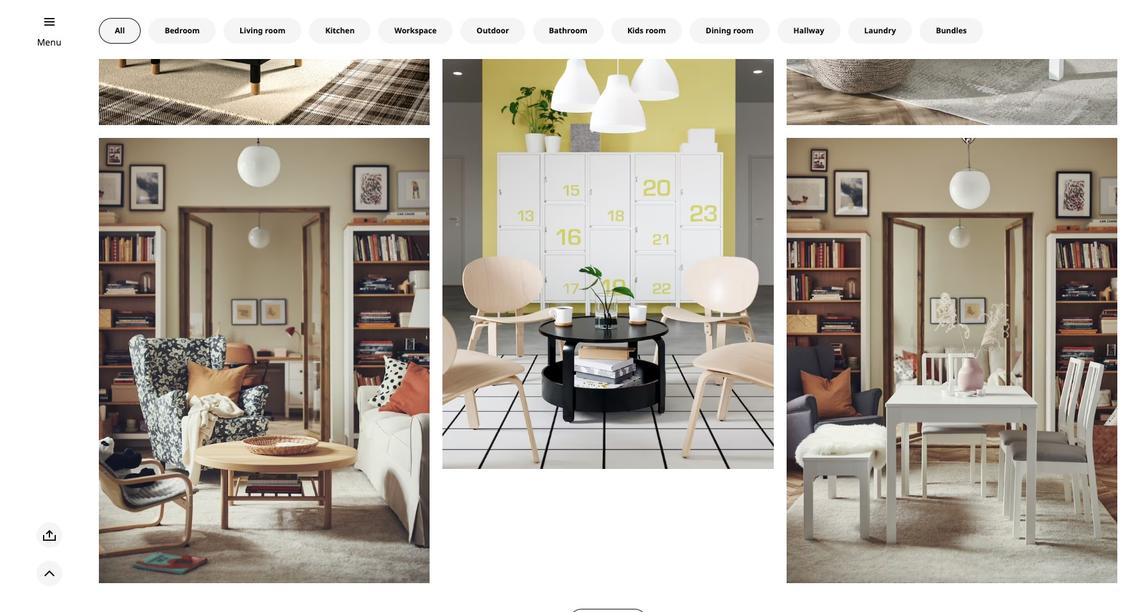 Task type: vqa. For each thing, say whether or not it's contained in the screenshot.
Workspace at the top of page
yes



Task type: describe. For each thing, give the bounding box(es) containing it.
room for living room
[[265, 25, 286, 36]]

kids room
[[628, 25, 666, 36]]

laundry button
[[848, 18, 912, 44]]

bathroom
[[549, 25, 588, 36]]

dining room button
[[690, 18, 770, 44]]

laundry
[[864, 25, 896, 36]]

modern workspace with a standard black two-seat sofa with high-resilience seat cushions behind an oval coffee table. image
[[99, 0, 430, 125]]

hallway
[[794, 25, 825, 36]]

a listerby coffee table is placed in the middle of a 3-seat sofa, a slipcover for wing chair and a poäng children's chair. image
[[99, 138, 430, 584]]

bundles
[[936, 25, 967, 36]]

dining
[[706, 25, 731, 36]]

bathroom button
[[533, 18, 604, 44]]

bedroom button
[[149, 18, 216, 44]]

kids room button
[[611, 18, 682, 44]]

bedroom
[[165, 25, 200, 36]]



Task type: locate. For each thing, give the bounding box(es) containing it.
all button
[[99, 18, 141, 44]]

room for dining room
[[733, 25, 754, 36]]

menu
[[37, 36, 61, 48]]

a teenage girl sits on a sofa with headphones on. a trulstorp
coffee table is popped open and she is doing homework on it. image
[[787, 0, 1118, 125]]

2 horizontal spatial room
[[733, 25, 754, 36]]

menu button
[[37, 35, 61, 49]]

kitchen button
[[309, 18, 371, 44]]

room right dining
[[733, 25, 754, 36]]

3 room from the left
[[733, 25, 754, 36]]

kitchen
[[325, 25, 355, 36]]

dining room
[[706, 25, 754, 36]]

room for kids room
[[646, 25, 666, 36]]

living room with a white ekedalen extendable table surrounded by grey chairs and a white bench. a wing chair is to the side. image
[[787, 138, 1118, 584]]

room inside button
[[646, 25, 666, 36]]

all
[[115, 25, 125, 36]]

0 horizontal spatial room
[[265, 25, 286, 36]]

1 room from the left
[[265, 25, 286, 36]]

outdoor
[[477, 25, 509, 36]]

room right kids
[[646, 25, 666, 36]]

hallway button
[[778, 18, 841, 44]]

2 room from the left
[[646, 25, 666, 36]]

living
[[240, 25, 263, 36]]

bundles button
[[920, 18, 983, 44]]

a modern room that features four easy chairs around a black coffee table with a storage combination in the back and a rug. image
[[443, 24, 774, 469]]

room
[[265, 25, 286, 36], [646, 25, 666, 36], [733, 25, 754, 36]]

workspace
[[395, 25, 437, 36]]

living room
[[240, 25, 286, 36]]

workspace button
[[379, 18, 453, 44]]

kids
[[628, 25, 644, 36]]

1 horizontal spatial room
[[646, 25, 666, 36]]

room right living
[[265, 25, 286, 36]]

outdoor button
[[461, 18, 525, 44]]

living room button
[[224, 18, 302, 44]]



